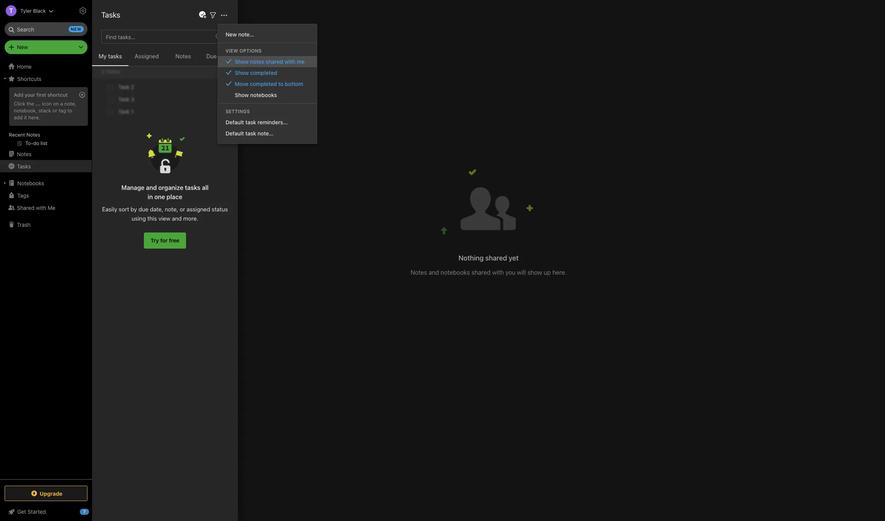 Task type: locate. For each thing, give the bounding box(es) containing it.
trash link
[[0, 218, 92, 231]]

0 horizontal spatial note…
[[238, 31, 254, 37]]

0 vertical spatial tasks
[[108, 53, 122, 60]]

completed down show completed link
[[250, 80, 277, 87]]

1 default from the top
[[226, 119, 244, 125]]

recent
[[9, 132, 25, 138]]

0 horizontal spatial or
[[52, 107, 57, 114]]

shared with me inside shared with me link
[[17, 204, 55, 211]]

1 vertical spatial note…
[[258, 130, 274, 137]]

1 horizontal spatial shared
[[104, 11, 128, 20]]

1 vertical spatial tasks
[[185, 184, 201, 191]]

1 vertical spatial completed
[[250, 80, 277, 87]]

options
[[240, 48, 262, 54]]

notes link
[[0, 148, 92, 160]]

0 vertical spatial note…
[[238, 31, 254, 37]]

1 vertical spatial and
[[172, 215, 182, 222]]

notebooks down move completed to bottom link
[[250, 92, 277, 98]]

0 vertical spatial notebooks
[[250, 92, 277, 98]]

shared inside menu item
[[266, 58, 283, 65]]

show for show notebooks
[[235, 92, 249, 98]]

shared with me down tags button
[[17, 204, 55, 211]]

7
[[83, 510, 86, 514]]

note, inside icon on a note, notebook, stack or tag to add it here.
[[64, 101, 76, 107]]

add
[[14, 92, 23, 98]]

group
[[0, 85, 92, 151]]

or up more.
[[180, 206, 185, 213]]

trash
[[17, 221, 31, 228]]

place
[[167, 194, 182, 200]]

sort
[[119, 206, 129, 213]]

nothing shared yet
[[459, 254, 519, 262]]

1 vertical spatial notebooks
[[441, 269, 470, 276]]

with
[[129, 11, 143, 20], [285, 58, 296, 65], [36, 204, 46, 211], [493, 269, 504, 276]]

1 vertical spatial to
[[68, 107, 72, 114]]

view
[[159, 215, 171, 222]]

1 horizontal spatial and
[[172, 215, 182, 222]]

nothing
[[459, 254, 484, 262]]

date,
[[150, 206, 163, 213]]

0 horizontal spatial here.
[[28, 114, 40, 120]]

default for default task reminders…
[[226, 119, 244, 125]]

more actions and view options image
[[220, 11, 229, 20]]

2 task from the top
[[246, 130, 256, 137]]

me
[[145, 11, 156, 20], [48, 204, 55, 211]]

my tasks
[[99, 53, 122, 60]]

filter tasks image
[[208, 11, 218, 20]]

completed
[[250, 69, 277, 76], [250, 80, 277, 87]]

dropdown list menu containing default task reminders…
[[218, 117, 317, 139]]

show down "move"
[[235, 92, 249, 98]]

move
[[235, 80, 249, 87]]

note… inside new note… link
[[238, 31, 254, 37]]

1 horizontal spatial note,
[[165, 206, 178, 213]]

move completed to bottom link
[[218, 78, 317, 89]]

completed for move
[[250, 80, 277, 87]]

Filter tasks field
[[208, 10, 218, 20]]

task
[[246, 119, 256, 125], [246, 130, 256, 137]]

notebooks link
[[0, 177, 92, 189]]

2 dropdown list menu from the top
[[218, 117, 317, 139]]

notes
[[250, 58, 265, 65]]

up
[[544, 269, 551, 276]]

shared right settings image
[[104, 11, 128, 20]]

0 vertical spatial shared with me
[[104, 11, 156, 20]]

0 vertical spatial tasks
[[101, 10, 120, 19]]

or inside icon on a note, notebook, stack or tag to add it here.
[[52, 107, 57, 114]]

and inside the shared with me element
[[429, 269, 439, 276]]

0 horizontal spatial to
[[68, 107, 72, 114]]

0 horizontal spatial note,
[[64, 101, 76, 107]]

1 vertical spatial here.
[[553, 269, 567, 276]]

new
[[226, 31, 237, 37], [17, 44, 28, 50]]

Search text field
[[10, 22, 82, 36]]

click to collapse image
[[89, 507, 95, 516]]

note, right a
[[64, 101, 76, 107]]

0 horizontal spatial tasks
[[17, 163, 31, 170]]

notebooks inside the shared with me element
[[441, 269, 470, 276]]

tasks left all on the top left of page
[[185, 184, 201, 191]]

1 vertical spatial me
[[48, 204, 55, 211]]

0 horizontal spatial new
[[17, 44, 28, 50]]

shared down nothing shared yet
[[472, 269, 491, 276]]

0 horizontal spatial tasks
[[108, 53, 122, 60]]

try for free
[[151, 237, 180, 244]]

0 horizontal spatial notebooks
[[250, 92, 277, 98]]

0 vertical spatial shared
[[266, 58, 283, 65]]

1 vertical spatial shared
[[486, 254, 507, 262]]

1 horizontal spatial notebooks
[[441, 269, 470, 276]]

completed down show notes shared with me link
[[250, 69, 277, 76]]

2 horizontal spatial and
[[429, 269, 439, 276]]

dropdown list menu containing show notes shared with me
[[218, 56, 317, 100]]

default task reminders… link
[[218, 117, 317, 128]]

show for show notes shared with me
[[235, 58, 249, 65]]

1 horizontal spatial note…
[[258, 130, 274, 137]]

1 vertical spatial default
[[226, 130, 244, 137]]

1 horizontal spatial me
[[145, 11, 156, 20]]

0 vertical spatial completed
[[250, 69, 277, 76]]

2 show from the top
[[235, 69, 249, 76]]

1 horizontal spatial or
[[180, 206, 185, 213]]

shared
[[266, 58, 283, 65], [486, 254, 507, 262], [472, 269, 491, 276]]

note… inside default task note… link
[[258, 130, 274, 137]]

0 horizontal spatial shared
[[17, 204, 34, 211]]

2 vertical spatial show
[[235, 92, 249, 98]]

0 vertical spatial dropdown list menu
[[218, 56, 317, 100]]

default
[[226, 119, 244, 125], [226, 130, 244, 137]]

2 default from the top
[[226, 130, 244, 137]]

show notebooks
[[235, 92, 277, 98]]

notes button
[[165, 51, 202, 66]]

1 completed from the top
[[250, 69, 277, 76]]

tasks up "notebooks"
[[17, 163, 31, 170]]

upgrade button
[[5, 486, 88, 501]]

settings image
[[78, 6, 88, 15]]

tasks
[[108, 53, 122, 60], [185, 184, 201, 191]]

status
[[212, 206, 228, 213]]

or inside easily sort by due date, note, or assigned status using this view and more.
[[180, 206, 185, 213]]

task up default task note…
[[246, 119, 256, 125]]

0 vertical spatial new
[[226, 31, 237, 37]]

0 vertical spatial me
[[145, 11, 156, 20]]

0 vertical spatial here.
[[28, 114, 40, 120]]

will
[[517, 269, 526, 276]]

tree containing home
[[0, 60, 92, 479]]

note… up the view options
[[238, 31, 254, 37]]

1 vertical spatial show
[[235, 69, 249, 76]]

assigned button
[[129, 51, 165, 66]]

all
[[202, 184, 209, 191]]

0 vertical spatial note,
[[64, 101, 76, 107]]

0 horizontal spatial shared with me
[[17, 204, 55, 211]]

show down the view options
[[235, 58, 249, 65]]

show inside menu item
[[235, 58, 249, 65]]

shared down tags
[[17, 204, 34, 211]]

shared up notes and notebooks shared with you will show up here.
[[486, 254, 507, 262]]

shared with me element
[[92, 0, 886, 521]]

me up the find tasks… text box on the top left
[[145, 11, 156, 20]]

0 vertical spatial default
[[226, 119, 244, 125]]

tag
[[59, 107, 66, 114]]

notebooks down nothing
[[441, 269, 470, 276]]

try
[[151, 237, 159, 244]]

tree
[[0, 60, 92, 479]]

new up home
[[17, 44, 28, 50]]

1 task from the top
[[246, 119, 256, 125]]

2 vertical spatial and
[[429, 269, 439, 276]]

0 vertical spatial to
[[278, 80, 284, 87]]

and inside manage and organize tasks all in one place
[[146, 184, 157, 191]]

add
[[14, 114, 23, 120]]

tasks inside tasks button
[[17, 163, 31, 170]]

home link
[[0, 60, 92, 73]]

to right tag
[[68, 107, 72, 114]]

note,
[[64, 101, 76, 107], [165, 206, 178, 213]]

0 vertical spatial task
[[246, 119, 256, 125]]

1 vertical spatial tasks
[[17, 163, 31, 170]]

1 horizontal spatial tasks
[[101, 10, 120, 19]]

shared with me link
[[0, 202, 92, 214]]

0 vertical spatial show
[[235, 58, 249, 65]]

1 vertical spatial dropdown list menu
[[218, 117, 317, 139]]

Account field
[[0, 3, 53, 18]]

1 horizontal spatial to
[[278, 80, 284, 87]]

default task note… link
[[218, 128, 317, 139]]

notebook,
[[14, 107, 37, 114]]

or down on
[[52, 107, 57, 114]]

show
[[528, 269, 543, 276]]

tasks inside manage and organize tasks all in one place
[[185, 184, 201, 191]]

2 completed from the top
[[250, 80, 277, 87]]

shared with me
[[104, 11, 156, 20], [17, 204, 55, 211]]

my
[[99, 53, 107, 60]]

tyler
[[20, 7, 32, 14]]

1 vertical spatial or
[[180, 206, 185, 213]]

new up "view" on the left of the page
[[226, 31, 237, 37]]

new inside popup button
[[17, 44, 28, 50]]

0 horizontal spatial and
[[146, 184, 157, 191]]

1 horizontal spatial here.
[[553, 269, 567, 276]]

view
[[226, 48, 238, 54]]

to inside move completed to bottom link
[[278, 80, 284, 87]]

with left me
[[285, 58, 296, 65]]

here. right the it
[[28, 114, 40, 120]]

shared with me up the find tasks… text box on the top left
[[104, 11, 156, 20]]

here. right up
[[553, 269, 567, 276]]

1 show from the top
[[235, 58, 249, 65]]

1 vertical spatial shared with me
[[17, 204, 55, 211]]

1 horizontal spatial tasks
[[185, 184, 201, 191]]

task down the default task reminders…
[[246, 130, 256, 137]]

completed for show
[[250, 69, 277, 76]]

to left bottom
[[278, 80, 284, 87]]

me
[[297, 58, 305, 65]]

tasks right settings image
[[101, 10, 120, 19]]

tasks
[[101, 10, 120, 19], [17, 163, 31, 170]]

show notes shared with me
[[235, 58, 305, 65]]

1 dropdown list menu from the top
[[218, 56, 317, 100]]

show for show completed
[[235, 69, 249, 76]]

tasks right 'my'
[[108, 53, 122, 60]]

1 horizontal spatial new
[[226, 31, 237, 37]]

new search field
[[10, 22, 84, 36]]

here.
[[28, 114, 40, 120], [553, 269, 567, 276]]

one
[[154, 194, 165, 200]]

show up "move"
[[235, 69, 249, 76]]

due dates
[[206, 53, 233, 60]]

0 vertical spatial and
[[146, 184, 157, 191]]

note, up view
[[165, 206, 178, 213]]

assigned
[[187, 206, 210, 213]]

or
[[52, 107, 57, 114], [180, 206, 185, 213]]

Find tasks… text field
[[103, 31, 211, 43]]

with left you
[[493, 269, 504, 276]]

note… down default task reminders… link
[[258, 130, 274, 137]]

1 vertical spatial new
[[17, 44, 28, 50]]

new
[[71, 26, 81, 31]]

shared up show completed link
[[266, 58, 283, 65]]

More actions and view options field
[[218, 10, 229, 20]]

to
[[278, 80, 284, 87], [68, 107, 72, 114]]

new note…
[[226, 31, 254, 37]]

1 vertical spatial task
[[246, 130, 256, 137]]

0 vertical spatial or
[[52, 107, 57, 114]]

1 vertical spatial note,
[[165, 206, 178, 213]]

here. inside icon on a note, notebook, stack or tag to add it here.
[[28, 114, 40, 120]]

started
[[28, 509, 46, 515]]

dropdown list menu
[[218, 56, 317, 100], [218, 117, 317, 139]]

3 show from the top
[[235, 92, 249, 98]]

me down tags button
[[48, 204, 55, 211]]



Task type: describe. For each thing, give the bounding box(es) containing it.
upgrade
[[40, 491, 62, 497]]

get started
[[17, 509, 46, 515]]

organize
[[158, 184, 184, 191]]

new for new note…
[[226, 31, 237, 37]]

by
[[131, 206, 137, 213]]

2 vertical spatial shared
[[472, 269, 491, 276]]

assigned
[[135, 53, 159, 60]]

manage
[[121, 184, 145, 191]]

1 horizontal spatial shared with me
[[104, 11, 156, 20]]

in
[[148, 194, 153, 200]]

this
[[147, 215, 157, 222]]

you
[[506, 269, 516, 276]]

note, inside easily sort by due date, note, or assigned status using this view and more.
[[165, 206, 178, 213]]

get
[[17, 509, 26, 515]]

show notes shared with me menu item
[[218, 56, 317, 67]]

home
[[17, 63, 32, 70]]

with down tags button
[[36, 204, 46, 211]]

bottom
[[285, 80, 303, 87]]

notes inside button
[[176, 53, 191, 60]]

yet
[[509, 254, 519, 262]]

it
[[24, 114, 27, 120]]

shortcut
[[47, 92, 68, 98]]

move completed to bottom
[[235, 80, 303, 87]]

your
[[25, 92, 35, 98]]

manage and organize tasks all in one place
[[121, 184, 209, 200]]

default task reminders…
[[226, 119, 288, 125]]

task for reminders…
[[246, 119, 256, 125]]

show completed
[[235, 69, 277, 76]]

easily
[[102, 206, 117, 213]]

0 vertical spatial shared
[[104, 11, 128, 20]]

0 horizontal spatial me
[[48, 204, 55, 211]]

here. inside the shared with me element
[[553, 269, 567, 276]]

with up the find tasks… text box on the top left
[[129, 11, 143, 20]]

show notes shared with me link
[[218, 56, 317, 67]]

notes inside the shared with me element
[[411, 269, 427, 276]]

show notebooks link
[[218, 89, 317, 100]]

for
[[160, 237, 168, 244]]

using
[[132, 215, 146, 222]]

click
[[14, 101, 25, 107]]

and inside easily sort by due date, note, or assigned status using this view and more.
[[172, 215, 182, 222]]

expand notebooks image
[[2, 180, 8, 186]]

default task note…
[[226, 130, 274, 137]]

my tasks button
[[92, 51, 129, 66]]

new task image
[[198, 10, 207, 20]]

Help and Learning task checklist field
[[0, 506, 92, 518]]

show completed link
[[218, 67, 317, 78]]

on
[[53, 101, 59, 107]]

try for free button
[[144, 233, 186, 249]]

a
[[60, 101, 63, 107]]

and for manage
[[146, 184, 157, 191]]

reminders…
[[258, 119, 288, 125]]

recent notes
[[9, 132, 40, 138]]

due
[[206, 53, 217, 60]]

task for note…
[[246, 130, 256, 137]]

default for default task note…
[[226, 130, 244, 137]]

new note… link
[[218, 29, 317, 40]]

new button
[[5, 40, 88, 54]]

shortcuts button
[[0, 73, 92, 85]]

group containing add your first shortcut
[[0, 85, 92, 151]]

icon
[[42, 101, 52, 107]]

settings
[[226, 108, 250, 114]]

or for assigned
[[180, 206, 185, 213]]

add your first shortcut
[[14, 92, 68, 98]]

shortcuts
[[17, 75, 41, 82]]

with inside menu item
[[285, 58, 296, 65]]

or for tag
[[52, 107, 57, 114]]

...
[[36, 101, 41, 107]]

view options
[[226, 48, 262, 54]]

notebooks
[[17, 180, 44, 186]]

dates
[[219, 53, 233, 60]]

black
[[33, 7, 46, 14]]

tyler black
[[20, 7, 46, 14]]

icon on a note, notebook, stack or tag to add it here.
[[14, 101, 76, 120]]

due
[[139, 206, 149, 213]]

the
[[27, 101, 34, 107]]

tasks inside button
[[108, 53, 122, 60]]

to inside icon on a note, notebook, stack or tag to add it here.
[[68, 107, 72, 114]]

1 vertical spatial shared
[[17, 204, 34, 211]]

new for new
[[17, 44, 28, 50]]

tags
[[17, 192, 29, 199]]

tasks button
[[0, 160, 92, 172]]

notebooks inside the dropdown list menu
[[250, 92, 277, 98]]

and for notes
[[429, 269, 439, 276]]

click the ...
[[14, 101, 41, 107]]

stack
[[39, 107, 51, 114]]

easily sort by due date, note, or assigned status using this view and more.
[[102, 206, 228, 222]]

free
[[169, 237, 180, 244]]

notes and notebooks shared with you will show up here.
[[411, 269, 567, 276]]

more.
[[183, 215, 198, 222]]

tags button
[[0, 189, 92, 202]]



Task type: vqa. For each thing, say whether or not it's contained in the screenshot.
Go to note or move task field
no



